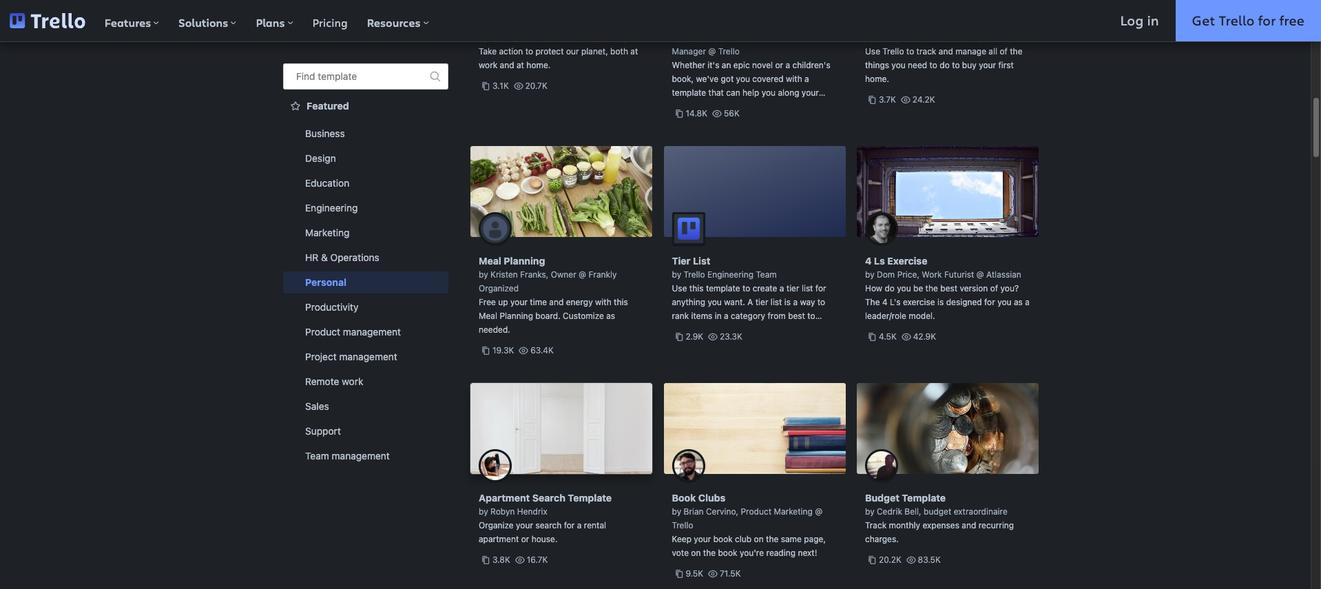 Task type: vqa. For each thing, say whether or not it's contained in the screenshot.


Task type: describe. For each thing, give the bounding box(es) containing it.
meal planning by kristen franks, owner @ frankly organized free up your time and energy with this meal planning board. customize as needed.
[[479, 255, 628, 335]]

a inside apartment search template by robyn hendrix organize your search for a rental apartment or house.
[[577, 520, 582, 531]]

tier
[[672, 255, 691, 267]]

@ inside meal planning by kristen franks, owner @ frankly organized free up your time and energy with this meal planning board. customize as needed.
[[579, 269, 586, 280]]

14.8k
[[686, 108, 708, 119]]

42.9k
[[913, 331, 936, 342]]

a left "way"
[[793, 297, 798, 307]]

brian cervino, product marketing @ trello image
[[672, 449, 705, 482]]

0 vertical spatial book
[[714, 534, 733, 544]]

organize
[[479, 520, 514, 531]]

frankly
[[589, 269, 617, 280]]

charges.
[[865, 534, 899, 544]]

management for product management
[[343, 326, 401, 338]]

dom price, work futurist @ atlassian image
[[865, 212, 898, 245]]

players,
[[794, 325, 825, 335]]

designed
[[946, 297, 982, 307]]

1 horizontal spatial in
[[1147, 11, 1159, 30]]

same
[[781, 534, 802, 544]]

2 meal from the top
[[479, 311, 497, 321]]

futurist
[[945, 269, 974, 280]]

and inside by peter, first time home buyer use trello to track and manage all of the things you need to do  to buy your first home.
[[939, 46, 953, 56]]

home
[[943, 32, 966, 43]]

best inside 4 ls exercise by dom price, work futurist @ atlassian how do you be the best version of you? the 4 l's exercise is designed for you as a leader/role model.
[[941, 283, 958, 294]]

for left free
[[1258, 11, 1276, 30]]

by rani shah, content & social media manager @ trello whether it's an epic novel or a children's book, we've got you covered with a template that can help you along your literary journey.
[[672, 32, 831, 112]]

template inside by rani shah, content & social media manager @ trello whether it's an epic novel or a children's book, we've got you covered with a template that can help you along your literary journey.
[[672, 88, 706, 98]]

owner
[[551, 269, 577, 280]]

education
[[305, 177, 350, 189]]

by inside budget template by cedrik bell, budget extraordinaire track monthly expenses and recurring charges.
[[865, 506, 875, 517]]

budget template by cedrik bell, budget extraordinaire track monthly expenses and recurring charges.
[[865, 492, 1014, 544]]

management for team management
[[332, 450, 390, 462]]

up
[[498, 297, 508, 307]]

hendrix
[[517, 506, 548, 517]]

for inside apartment search template by robyn hendrix organize your search for a rental apartment or house.
[[564, 520, 575, 531]]

rental
[[584, 520, 606, 531]]

epic
[[734, 60, 750, 70]]

0 vertical spatial planning
[[504, 255, 545, 267]]

book clubs by brian cervino, product marketing @ trello keep your book club on the same page, vote on the book you're reading next!
[[672, 492, 826, 558]]

use for by
[[865, 46, 881, 56]]

trello inside by rani shah, content & social media manager @ trello whether it's an epic novel or a children's book, we've got you covered with a template that can help you along your literary journey.
[[718, 46, 740, 56]]

you down the covered
[[762, 88, 776, 98]]

@ inside by rani shah, content & social media manager @ trello whether it's an epic novel or a children's book, we've got you covered with a template that can help you along your literary journey.
[[709, 46, 716, 56]]

0 vertical spatial 4
[[865, 255, 872, 267]]

support link
[[283, 420, 449, 442]]

team management
[[305, 450, 390, 462]]

on inside by business council on climate change take action to protect our planet, both at work and at home.
[[559, 32, 569, 43]]

product management
[[305, 326, 401, 338]]

exercise
[[888, 255, 928, 267]]

1 meal from the top
[[479, 255, 502, 267]]

track
[[917, 46, 937, 56]]

of inside by peter, first time home buyer use trello to track and manage all of the things you need to do  to buy your first home.
[[1000, 46, 1008, 56]]

an
[[722, 60, 731, 70]]

vote
[[672, 548, 689, 558]]

featured
[[307, 100, 349, 112]]

action
[[499, 46, 523, 56]]

first
[[902, 32, 919, 43]]

a
[[748, 297, 753, 307]]

and inside by business council on climate change take action to protect our planet, both at work and at home.
[[500, 60, 514, 70]]

resources button
[[357, 0, 439, 41]]

bell,
[[905, 506, 922, 517]]

the for by
[[766, 534, 779, 544]]

19.3k
[[493, 345, 514, 356]]

by inside by rani shah, content & social media manager @ trello whether it's an epic novel or a children's book, we've got you covered with a template that can help you along your literary journey.
[[672, 32, 682, 43]]

trello inside by peter, first time home buyer use trello to track and manage all of the things you need to do  to buy your first home.
[[883, 46, 904, 56]]

in inside "tier list by trello engineering team use this template to create a tier list for anything you want. a tier list is a way to rank items in a category from best to worst. this could be: best nba players, goat'd pasta dishes, and tastiest fast food joints."
[[715, 311, 722, 321]]

0 horizontal spatial business
[[305, 127, 345, 139]]

features
[[105, 15, 151, 30]]

0 vertical spatial engineering
[[305, 202, 358, 214]]

solutions
[[179, 15, 228, 30]]

want.
[[724, 297, 745, 307]]

1 vertical spatial best
[[788, 311, 805, 321]]

and inside meal planning by kristen franks, owner @ frankly organized free up your time and energy with this meal planning board. customize as needed.
[[549, 297, 564, 307]]

needed.
[[479, 325, 510, 335]]

this
[[698, 325, 715, 335]]

3.8k
[[493, 555, 510, 565]]

productivity link
[[283, 296, 449, 318]]

project
[[305, 351, 337, 362]]

your inside meal planning by kristen franks, owner @ frankly organized free up your time and energy with this meal planning board. customize as needed.
[[511, 297, 528, 307]]

price,
[[898, 269, 920, 280]]

trello engineering team image
[[672, 212, 705, 245]]

engineering inside "tier list by trello engineering team use this template to create a tier list for anything you want. a tier list is a way to rank items in a category from best to worst. this could be: best nba players, goat'd pasta dishes, and tastiest fast food joints."
[[708, 269, 754, 280]]

by inside 4 ls exercise by dom price, work futurist @ atlassian how do you be the best version of you? the 4 l's exercise is designed for you as a leader/role model.
[[865, 269, 875, 280]]

trello inside book clubs by brian cervino, product marketing @ trello keep your book club on the same page, vote on the book you're reading next!
[[672, 520, 694, 531]]

joints.
[[692, 352, 716, 362]]

budget
[[924, 506, 952, 517]]

design
[[305, 152, 336, 164]]

business link
[[283, 123, 449, 145]]

l's
[[890, 297, 901, 307]]

your inside by rani shah, content & social media manager @ trello whether it's an epic novel or a children's book, we've got you covered with a template that can help you along your literary journey.
[[802, 88, 819, 98]]

get
[[1192, 11, 1216, 30]]

23.3k
[[720, 331, 743, 342]]

Find template field
[[283, 63, 449, 90]]

list
[[693, 255, 711, 267]]

71.5k
[[720, 568, 741, 579]]

journey.
[[702, 101, 732, 112]]

goat'd
[[672, 338, 702, 349]]

sales link
[[283, 395, 449, 418]]

your inside apartment search template by robyn hendrix organize your search for a rental apartment or house.
[[516, 520, 533, 531]]

team management link
[[283, 445, 449, 467]]

1 horizontal spatial at
[[631, 46, 638, 56]]

monthly
[[889, 520, 921, 531]]

cervino,
[[706, 506, 739, 517]]

how
[[865, 283, 883, 294]]

budget
[[865, 492, 900, 504]]

you inside by peter, first time home buyer use trello to track and manage all of the things you need to do  to buy your first home.
[[892, 60, 906, 70]]

food
[[672, 352, 690, 362]]

you left be
[[897, 283, 911, 294]]

this inside meal planning by kristen franks, owner @ frankly organized free up your time and energy with this meal planning board. customize as needed.
[[614, 297, 628, 307]]

media
[[795, 32, 818, 43]]

2 vertical spatial on
[[691, 548, 701, 558]]

template inside budget template by cedrik bell, budget extraordinaire track monthly expenses and recurring charges.
[[902, 492, 946, 504]]

rani
[[684, 32, 701, 43]]

you inside "tier list by trello engineering team use this template to create a tier list for anything you want. a tier list is a way to rank items in a category from best to worst. this could be: best nba players, goat'd pasta dishes, and tastiest fast food joints."
[[708, 297, 722, 307]]

template inside the find template field
[[318, 70, 357, 82]]

brian
[[684, 506, 704, 517]]

council
[[528, 32, 557, 43]]

2 vertical spatial best
[[756, 325, 773, 335]]

@ inside 4 ls exercise by dom price, work futurist @ atlassian how do you be the best version of you? the 4 l's exercise is designed for you as a leader/role model.
[[977, 269, 984, 280]]

organized
[[479, 283, 519, 294]]

apartment search template by robyn hendrix organize your search for a rental apartment or house.
[[479, 492, 612, 544]]

to up players,
[[808, 311, 816, 321]]

16.7k
[[527, 555, 548, 565]]

management for project management
[[339, 351, 397, 362]]

fast
[[806, 338, 821, 349]]

4 ls exercise by dom price, work futurist @ atlassian how do you be the best version of you? the 4 l's exercise is designed for you as a leader/role model.
[[865, 255, 1030, 321]]

take
[[479, 46, 497, 56]]

resources
[[367, 15, 421, 30]]

reading
[[766, 548, 796, 558]]

to down first in the right of the page
[[907, 46, 914, 56]]

a right create
[[780, 283, 784, 294]]

robyn
[[491, 506, 515, 517]]

and inside "tier list by trello engineering team use this template to create a tier list for anything you want. a tier list is a way to rank items in a category from best to worst. this could be: best nba players, goat'd pasta dishes, and tastiest fast food joints."
[[758, 338, 772, 349]]

project management
[[305, 351, 397, 362]]

help
[[743, 88, 759, 98]]

operations
[[330, 251, 380, 263]]

1 vertical spatial book
[[718, 548, 738, 558]]

to inside by business council on climate change take action to protect our planet, both at work and at home.
[[525, 46, 533, 56]]

items
[[691, 311, 713, 321]]

tier list by trello engineering team use this template to create a tier list for anything you want. a tier list is a way to rank items in a category from best to worst. this could be: best nba players, goat'd pasta dishes, and tastiest fast food joints.
[[672, 255, 827, 362]]

planet,
[[581, 46, 608, 56]]



Task type: locate. For each thing, give the bounding box(es) containing it.
business up design
[[305, 127, 345, 139]]

product management link
[[283, 321, 449, 343]]

best
[[941, 283, 958, 294], [788, 311, 805, 321], [756, 325, 773, 335]]

1 vertical spatial of
[[991, 283, 998, 294]]

you down the epic on the top of the page
[[736, 74, 750, 84]]

1 horizontal spatial &
[[761, 32, 767, 43]]

with inside meal planning by kristen franks, owner @ frankly organized free up your time and energy with this meal planning board. customize as needed.
[[595, 297, 612, 307]]

literary
[[672, 101, 699, 112]]

use up things
[[865, 46, 881, 56]]

work
[[922, 269, 942, 280]]

1 vertical spatial engineering
[[708, 269, 754, 280]]

as down you?
[[1014, 297, 1023, 307]]

0 vertical spatial use
[[865, 46, 881, 56]]

get trello for free
[[1192, 11, 1305, 30]]

by left peter,
[[865, 32, 875, 43]]

trello up an
[[718, 46, 740, 56]]

extraordinaire
[[954, 506, 1008, 517]]

0 vertical spatial best
[[941, 283, 958, 294]]

1 horizontal spatial work
[[479, 60, 498, 70]]

template up 'want.'
[[706, 283, 740, 294]]

tier right the a
[[756, 297, 769, 307]]

@ inside book clubs by brian cervino, product marketing @ trello keep your book club on the same page, vote on the book you're reading next!
[[815, 506, 823, 517]]

1 horizontal spatial team
[[756, 269, 777, 280]]

0 horizontal spatial work
[[342, 376, 363, 387]]

template
[[318, 70, 357, 82], [672, 88, 706, 98], [706, 283, 740, 294]]

engineering
[[305, 202, 358, 214], [708, 269, 754, 280]]

by down tier
[[672, 269, 682, 280]]

and down "action"
[[500, 60, 514, 70]]

use inside "tier list by trello engineering team use this template to create a tier list for anything you want. a tier list is a way to rank items in a category from best to worst. this could be: best nba players, goat'd pasta dishes, and tastiest fast food joints."
[[672, 283, 687, 294]]

engineering up 'want.'
[[708, 269, 754, 280]]

0 vertical spatial do
[[940, 60, 950, 70]]

for down version
[[985, 297, 995, 307]]

for inside 4 ls exercise by dom price, work futurist @ atlassian how do you be the best version of you? the 4 l's exercise is designed for you as a leader/role model.
[[985, 297, 995, 307]]

and down 'home'
[[939, 46, 953, 56]]

meal down free
[[479, 311, 497, 321]]

your
[[979, 60, 996, 70], [802, 88, 819, 98], [511, 297, 528, 307], [516, 520, 533, 531], [694, 534, 711, 544]]

0 vertical spatial of
[[1000, 46, 1008, 56]]

or inside by rani shah, content & social media manager @ trello whether it's an epic novel or a children's book, we've got you covered with a template that can help you along your literary journey.
[[775, 60, 783, 70]]

0 horizontal spatial &
[[321, 251, 328, 263]]

0 horizontal spatial team
[[305, 450, 329, 462]]

2 vertical spatial template
[[706, 283, 740, 294]]

the inside 4 ls exercise by dom price, work futurist @ atlassian how do you be the best version of you? the 4 l's exercise is designed for you as a leader/role model.
[[926, 283, 938, 294]]

trello down peter,
[[883, 46, 904, 56]]

1 vertical spatial do
[[885, 283, 895, 294]]

1 vertical spatial planning
[[500, 311, 533, 321]]

leader/role
[[865, 311, 907, 321]]

a right "designed"
[[1025, 297, 1030, 307]]

by inside apartment search template by robyn hendrix organize your search for a rental apartment or house.
[[479, 506, 488, 517]]

create
[[753, 283, 777, 294]]

1 horizontal spatial on
[[691, 548, 701, 558]]

0 vertical spatial as
[[1014, 297, 1023, 307]]

0 horizontal spatial tier
[[756, 297, 769, 307]]

home. down protect
[[527, 60, 551, 70]]

@ right owner
[[579, 269, 586, 280]]

version
[[960, 283, 988, 294]]

or inside apartment search template by robyn hendrix organize your search for a rental apartment or house.
[[521, 534, 529, 544]]

template inside apartment search template by robyn hendrix organize your search for a rental apartment or house.
[[568, 492, 612, 504]]

0 horizontal spatial engineering
[[305, 202, 358, 214]]

trello up keep
[[672, 520, 694, 531]]

work
[[479, 60, 498, 70], [342, 376, 363, 387]]

0 horizontal spatial on
[[559, 32, 569, 43]]

2 horizontal spatial on
[[754, 534, 764, 544]]

0 vertical spatial home.
[[527, 60, 551, 70]]

use for tier
[[672, 283, 687, 294]]

the up first
[[1010, 46, 1023, 56]]

use inside by peter, first time home buyer use trello to track and manage all of the things you need to do  to buy your first home.
[[865, 46, 881, 56]]

0 vertical spatial in
[[1147, 11, 1159, 30]]

as inside 4 ls exercise by dom price, work futurist @ atlassian how do you be the best version of you? the 4 l's exercise is designed for you as a leader/role model.
[[1014, 297, 1023, 307]]

4 left l's
[[883, 297, 888, 307]]

0 horizontal spatial in
[[715, 311, 722, 321]]

search
[[532, 492, 566, 504]]

0 horizontal spatial product
[[305, 326, 340, 338]]

your right along
[[802, 88, 819, 98]]

a left children's
[[786, 60, 790, 70]]

is
[[785, 297, 791, 307], [938, 297, 944, 307]]

1 vertical spatial management
[[339, 351, 397, 362]]

change
[[603, 32, 633, 43]]

template up the "rental"
[[568, 492, 612, 504]]

book down club at the right bottom of page
[[718, 548, 738, 558]]

board.
[[536, 311, 561, 321]]

1 vertical spatial marketing
[[774, 506, 813, 517]]

1 horizontal spatial tier
[[787, 283, 800, 294]]

1 horizontal spatial marketing
[[774, 506, 813, 517]]

both
[[611, 46, 628, 56]]

peter,
[[877, 32, 900, 43]]

at right both
[[631, 46, 638, 56]]

marketing inside book clubs by brian cervino, product marketing @ trello keep your book club on the same page, vote on the book you're reading next!
[[774, 506, 813, 517]]

0 vertical spatial list
[[802, 283, 813, 294]]

template inside "tier list by trello engineering team use this template to create a tier list for anything you want. a tier list is a way to rank items in a category from best to worst. this could be: best nba players, goat'd pasta dishes, and tastiest fast food joints."
[[706, 283, 740, 294]]

1 vertical spatial use
[[672, 283, 687, 294]]

0 horizontal spatial marketing
[[305, 227, 350, 238]]

1 horizontal spatial home.
[[865, 74, 890, 84]]

this inside "tier list by trello engineering team use this template to create a tier list for anything you want. a tier list is a way to rank items in a category from best to worst. this could be: best nba players, goat'd pasta dishes, and tastiest fast food joints."
[[690, 283, 704, 294]]

0 horizontal spatial at
[[517, 60, 524, 70]]

the
[[1010, 46, 1023, 56], [926, 283, 938, 294], [766, 534, 779, 544], [703, 548, 716, 558]]

content
[[727, 32, 758, 43]]

list up "way"
[[802, 283, 813, 294]]

tastiest
[[775, 338, 803, 349]]

0 vertical spatial product
[[305, 326, 340, 338]]

0 vertical spatial on
[[559, 32, 569, 43]]

and right the dishes,
[[758, 338, 772, 349]]

1 horizontal spatial with
[[786, 74, 802, 84]]

marketing up hr & operations
[[305, 227, 350, 238]]

do down dom in the top right of the page
[[885, 283, 895, 294]]

& left social on the top of the page
[[761, 32, 767, 43]]

0 vertical spatial meal
[[479, 255, 502, 267]]

is inside "tier list by trello engineering team use this template to create a tier list for anything you want. a tier list is a way to rank items in a category from best to worst. this could be: best nba players, goat'd pasta dishes, and tastiest fast food joints."
[[785, 297, 791, 307]]

20.7k
[[525, 81, 548, 91]]

with right energy
[[595, 297, 612, 307]]

home. inside by peter, first time home buyer use trello to track and manage all of the things you need to do  to buy your first home.
[[865, 74, 890, 84]]

0 vertical spatial team
[[756, 269, 777, 280]]

by inside meal planning by kristen franks, owner @ frankly organized free up your time and energy with this meal planning board. customize as needed.
[[479, 269, 488, 280]]

3.7k
[[879, 94, 896, 105]]

1 vertical spatial list
[[771, 297, 782, 307]]

this up anything on the bottom of the page
[[690, 283, 704, 294]]

management down product management link
[[339, 351, 397, 362]]

your inside by peter, first time home buyer use trello to track and manage all of the things you need to do  to buy your first home.
[[979, 60, 996, 70]]

0 horizontal spatial with
[[595, 297, 612, 307]]

to right "way"
[[818, 297, 826, 307]]

1 horizontal spatial as
[[1014, 297, 1023, 307]]

a down children's
[[805, 74, 809, 84]]

the for exercise
[[926, 283, 938, 294]]

1 horizontal spatial of
[[1000, 46, 1008, 56]]

to left buy
[[952, 60, 960, 70]]

your right up
[[511, 297, 528, 307]]

or left house.
[[521, 534, 529, 544]]

0 vertical spatial or
[[775, 60, 783, 70]]

1 horizontal spatial 4
[[883, 297, 888, 307]]

team up create
[[756, 269, 777, 280]]

the right be
[[926, 283, 938, 294]]

& inside by rani shah, content & social media manager @ trello whether it's an epic novel or a children's book, we've got you covered with a template that can help you along your literary journey.
[[761, 32, 767, 43]]

by up how
[[865, 269, 875, 280]]

4.5k
[[879, 331, 897, 342]]

of inside 4 ls exercise by dom price, work futurist @ atlassian how do you be the best version of you? the 4 l's exercise is designed for you as a leader/role model.
[[991, 283, 998, 294]]

0 vertical spatial management
[[343, 326, 401, 338]]

2 horizontal spatial best
[[941, 283, 958, 294]]

1 vertical spatial 4
[[883, 297, 888, 307]]

engineering down education
[[305, 202, 358, 214]]

robyn hendrix image
[[479, 449, 512, 482]]

a up could
[[724, 311, 729, 321]]

trello down list at the right top of the page
[[684, 269, 705, 280]]

that
[[709, 88, 724, 98]]

kristen franks, owner @ frankly organized image
[[479, 212, 512, 245]]

by inside "tier list by trello engineering team use this template to create a tier list for anything you want. a tier list is a way to rank items in a category from best to worst. this could be: best nba players, goat'd pasta dishes, and tastiest fast food joints."
[[672, 269, 682, 280]]

1 horizontal spatial product
[[741, 506, 772, 517]]

do inside 4 ls exercise by dom price, work futurist @ atlassian how do you be the best version of you? the 4 l's exercise is designed for you as a leader/role model.
[[885, 283, 895, 294]]

product
[[305, 326, 340, 338], [741, 506, 772, 517]]

home. down things
[[865, 74, 890, 84]]

1 horizontal spatial template
[[902, 492, 946, 504]]

is up from
[[785, 297, 791, 307]]

0 horizontal spatial as
[[606, 311, 615, 321]]

with inside by rani shah, content & social media manager @ trello whether it's an epic novel or a children's book, we've got you covered with a template that can help you along your literary journey.
[[786, 74, 802, 84]]

personal link
[[283, 271, 449, 294]]

first
[[999, 60, 1014, 70]]

book left club at the right bottom of page
[[714, 534, 733, 544]]

1 template from the left
[[568, 492, 612, 504]]

time
[[921, 32, 941, 43]]

0 vertical spatial work
[[479, 60, 498, 70]]

you up 'items'
[[708, 297, 722, 307]]

all
[[989, 46, 998, 56]]

this down frankly at top left
[[614, 297, 628, 307]]

0 vertical spatial at
[[631, 46, 638, 56]]

home.
[[527, 60, 551, 70], [865, 74, 890, 84]]

to
[[525, 46, 533, 56], [907, 46, 914, 56], [930, 60, 938, 70], [952, 60, 960, 70], [743, 283, 751, 294], [818, 297, 826, 307], [808, 311, 816, 321]]

1 vertical spatial as
[[606, 311, 615, 321]]

your down hendrix
[[516, 520, 533, 531]]

1 vertical spatial team
[[305, 450, 329, 462]]

design link
[[283, 147, 449, 169]]

as inside meal planning by kristen franks, owner @ frankly organized free up your time and energy with this meal planning board. customize as needed.
[[606, 311, 615, 321]]

nba
[[775, 325, 792, 335]]

product up project
[[305, 326, 340, 338]]

1 horizontal spatial this
[[690, 283, 704, 294]]

atlassian
[[987, 269, 1022, 280]]

1 vertical spatial at
[[517, 60, 524, 70]]

work down take
[[479, 60, 498, 70]]

work inside by business council on climate change take action to protect our planet, both at work and at home.
[[479, 60, 498, 70]]

to up the a
[[743, 283, 751, 294]]

template up literary
[[672, 88, 706, 98]]

0 horizontal spatial of
[[991, 283, 998, 294]]

and inside budget template by cedrik bell, budget extraordinaire track monthly expenses and recurring charges.
[[962, 520, 977, 531]]

trello image
[[10, 13, 85, 28], [10, 13, 85, 28]]

1 vertical spatial in
[[715, 311, 722, 321]]

template up bell,
[[902, 492, 946, 504]]

find template
[[296, 70, 357, 82]]

0 vertical spatial marketing
[[305, 227, 350, 238]]

list up from
[[771, 297, 782, 307]]

2 template from the left
[[902, 492, 946, 504]]

3.1k
[[493, 81, 509, 91]]

product up club at the right bottom of page
[[741, 506, 772, 517]]

way
[[800, 297, 815, 307]]

keep
[[672, 534, 692, 544]]

0 vertical spatial this
[[690, 283, 704, 294]]

for inside "tier list by trello engineering team use this template to create a tier list for anything you want. a tier list is a way to rank items in a category from best to worst. this could be: best nba players, goat'd pasta dishes, and tastiest fast food joints."
[[816, 283, 827, 294]]

1 vertical spatial &
[[321, 251, 328, 263]]

by inside book clubs by brian cervino, product marketing @ trello keep your book club on the same page, vote on the book you're reading next!
[[672, 506, 682, 517]]

&
[[761, 32, 767, 43], [321, 251, 328, 263]]

home. inside by business council on climate change take action to protect our planet, both at work and at home.
[[527, 60, 551, 70]]

manager
[[672, 46, 706, 56]]

manage
[[956, 46, 987, 56]]

the up '9.5k'
[[703, 548, 716, 558]]

tier right create
[[787, 283, 800, 294]]

product inside book clubs by brian cervino, product marketing @ trello keep your book club on the same page, vote on the book you're reading next!
[[741, 506, 772, 517]]

support
[[305, 425, 341, 437]]

do
[[940, 60, 950, 70], [885, 283, 895, 294]]

by down book
[[672, 506, 682, 517]]

expenses
[[923, 520, 960, 531]]

0 horizontal spatial or
[[521, 534, 529, 544]]

planning
[[504, 255, 545, 267], [500, 311, 533, 321]]

1 horizontal spatial list
[[802, 283, 813, 294]]

0 horizontal spatial do
[[885, 283, 895, 294]]

you left need
[[892, 60, 906, 70]]

team
[[756, 269, 777, 280], [305, 450, 329, 462]]

use up anything on the bottom of the page
[[672, 283, 687, 294]]

1 vertical spatial template
[[672, 88, 706, 98]]

1 vertical spatial on
[[754, 534, 764, 544]]

is right exercise
[[938, 297, 944, 307]]

on up our
[[559, 32, 569, 43]]

features button
[[95, 0, 169, 41]]

trello inside get trello for free link
[[1219, 11, 1255, 30]]

0 horizontal spatial list
[[771, 297, 782, 307]]

1 horizontal spatial business
[[491, 32, 525, 43]]

in right 'items'
[[715, 311, 722, 321]]

to right "action"
[[525, 46, 533, 56]]

0 vertical spatial template
[[318, 70, 357, 82]]

with up along
[[786, 74, 802, 84]]

cedrik
[[877, 506, 903, 517]]

1 horizontal spatial best
[[788, 311, 805, 321]]

shah,
[[703, 32, 725, 43]]

plans button
[[246, 0, 303, 41]]

whether
[[672, 60, 705, 70]]

planning up franks,
[[504, 255, 545, 267]]

to down track
[[930, 60, 938, 70]]

@ up version
[[977, 269, 984, 280]]

of right all
[[1000, 46, 1008, 56]]

2 vertical spatial management
[[332, 450, 390, 462]]

your inside book clubs by brian cervino, product marketing @ trello keep your book club on the same page, vote on the book you're reading next!
[[694, 534, 711, 544]]

clubs
[[699, 492, 726, 504]]

the
[[865, 297, 880, 307]]

1 is from the left
[[785, 297, 791, 307]]

club
[[735, 534, 752, 544]]

0 horizontal spatial is
[[785, 297, 791, 307]]

0 horizontal spatial home.
[[527, 60, 551, 70]]

your right keep
[[694, 534, 711, 544]]

remote
[[305, 376, 339, 387]]

0 vertical spatial with
[[786, 74, 802, 84]]

2 is from the left
[[938, 297, 944, 307]]

you're
[[740, 548, 764, 558]]

0 horizontal spatial template
[[568, 492, 612, 504]]

for right search
[[564, 520, 575, 531]]

best right be:
[[756, 325, 773, 335]]

apartment
[[479, 492, 530, 504]]

20.2k
[[879, 555, 902, 565]]

by up organize
[[479, 506, 488, 517]]

find
[[296, 70, 315, 82]]

1 vertical spatial business
[[305, 127, 345, 139]]

by
[[479, 32, 488, 43], [672, 32, 682, 43], [865, 32, 875, 43], [479, 269, 488, 280], [672, 269, 682, 280], [865, 269, 875, 280], [479, 506, 488, 517], [672, 506, 682, 517], [865, 506, 875, 517]]

be:
[[741, 325, 753, 335]]

dom
[[877, 269, 895, 280]]

& right hr
[[321, 251, 328, 263]]

children's
[[793, 60, 831, 70]]

56k
[[724, 108, 740, 119]]

0 vertical spatial business
[[491, 32, 525, 43]]

63.4k
[[531, 345, 554, 356]]

our
[[566, 46, 579, 56]]

work down project management
[[342, 376, 363, 387]]

best down "futurist"
[[941, 283, 958, 294]]

meal up the kristen
[[479, 255, 502, 267]]

1 vertical spatial or
[[521, 534, 529, 544]]

by inside by business council on climate change take action to protect our planet, both at work and at home.
[[479, 32, 488, 43]]

from
[[768, 311, 786, 321]]

a inside 4 ls exercise by dom price, work futurist @ atlassian how do you be the best version of you? the 4 l's exercise is designed for you as a leader/role model.
[[1025, 297, 1030, 307]]

your down all
[[979, 60, 996, 70]]

and up board.
[[549, 297, 564, 307]]

do left buy
[[940, 60, 950, 70]]

category
[[731, 311, 766, 321]]

model.
[[909, 311, 935, 321]]

of left you?
[[991, 283, 998, 294]]

apartment
[[479, 534, 519, 544]]

management down productivity link
[[343, 326, 401, 338]]

@ up it's
[[709, 46, 716, 56]]

1 horizontal spatial use
[[865, 46, 881, 56]]

team inside "tier list by trello engineering team use this template to create a tier list for anything you want. a tier list is a way to rank items in a category from best to worst. this could be: best nba players, goat'd pasta dishes, and tastiest fast food joints."
[[756, 269, 777, 280]]

buyer
[[968, 32, 991, 43]]

team down "support"
[[305, 450, 329, 462]]

engineering link
[[283, 197, 449, 219]]

24.2k
[[913, 94, 935, 105]]

1 vertical spatial meal
[[479, 311, 497, 321]]

1 horizontal spatial is
[[938, 297, 944, 307]]

the for first
[[1010, 46, 1023, 56]]

by up the organized at the top left
[[479, 269, 488, 280]]

by left rani
[[672, 32, 682, 43]]

the inside by peter, first time home buyer use trello to track and manage all of the things you need to do  to buy your first home.
[[1010, 46, 1023, 56]]

exercise
[[903, 297, 935, 307]]

or
[[775, 60, 783, 70], [521, 534, 529, 544]]

planning down up
[[500, 311, 533, 321]]

by inside by peter, first time home buyer use trello to track and manage all of the things you need to do  to buy your first home.
[[865, 32, 875, 43]]

as right customize
[[606, 311, 615, 321]]

1 vertical spatial with
[[595, 297, 612, 307]]

1 vertical spatial work
[[342, 376, 363, 387]]

1 vertical spatial tier
[[756, 297, 769, 307]]

1 horizontal spatial do
[[940, 60, 950, 70]]

you?
[[1001, 283, 1019, 294]]

cedrik bell, budget extraordinaire image
[[865, 449, 898, 482]]

and down extraordinaire
[[962, 520, 977, 531]]

0 vertical spatial &
[[761, 32, 767, 43]]

business up "action"
[[491, 32, 525, 43]]

solutions button
[[169, 0, 246, 41]]

on up the you're
[[754, 534, 764, 544]]

is inside 4 ls exercise by dom price, work futurist @ atlassian how do you be the best version of you? the 4 l's exercise is designed for you as a leader/role model.
[[938, 297, 944, 307]]

4 left ls
[[865, 255, 872, 267]]

or right the novel
[[775, 60, 783, 70]]

by up take
[[479, 32, 488, 43]]

1 vertical spatial product
[[741, 506, 772, 517]]

you down you?
[[998, 297, 1012, 307]]

pricing
[[313, 15, 348, 30]]

trello inside "tier list by trello engineering team use this template to create a tier list for anything you want. a tier list is a way to rank items in a category from best to worst. this could be: best nba players, goat'd pasta dishes, and tastiest fast food joints."
[[684, 269, 705, 280]]

do inside by peter, first time home buyer use trello to track and manage all of the things you need to do  to buy your first home.
[[940, 60, 950, 70]]

business inside by business council on climate change take action to protect our planet, both at work and at home.
[[491, 32, 525, 43]]

1 vertical spatial home.
[[865, 74, 890, 84]]

0 horizontal spatial best
[[756, 325, 773, 335]]

product inside product management link
[[305, 326, 340, 338]]



